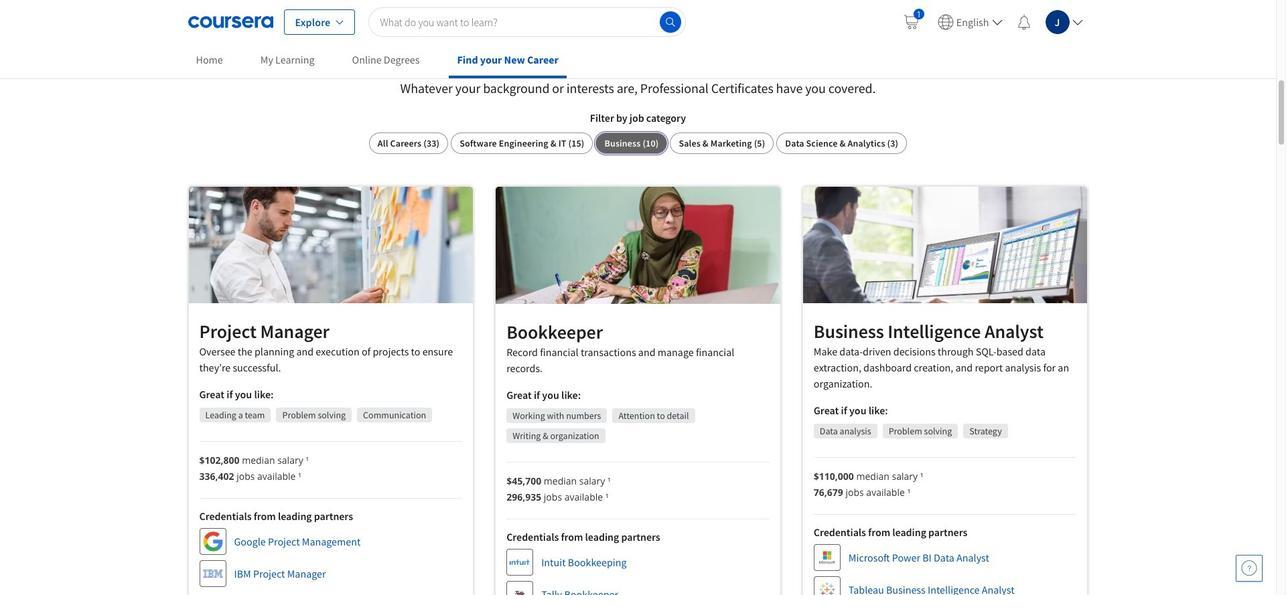 Task type: vqa. For each thing, say whether or not it's contained in the screenshot.
about
no



Task type: locate. For each thing, give the bounding box(es) containing it.
What do you want to learn? text field
[[369, 7, 686, 37]]

menu
[[895, 0, 1088, 44]]

help center image
[[1241, 561, 1258, 577]]

None button
[[369, 133, 448, 154], [451, 133, 593, 154], [596, 133, 668, 154], [670, 133, 774, 154], [777, 133, 907, 154], [369, 133, 448, 154], [451, 133, 593, 154], [596, 133, 668, 154], [670, 133, 774, 154], [777, 133, 907, 154]]

option group
[[369, 133, 907, 154]]

None search field
[[369, 7, 686, 37]]



Task type: describe. For each thing, give the bounding box(es) containing it.
shopping cart: 1 item element
[[903, 8, 924, 30]]

coursera image
[[188, 11, 273, 32]]

project manager image
[[189, 187, 473, 303]]

bookkeeper image
[[496, 187, 780, 304]]



